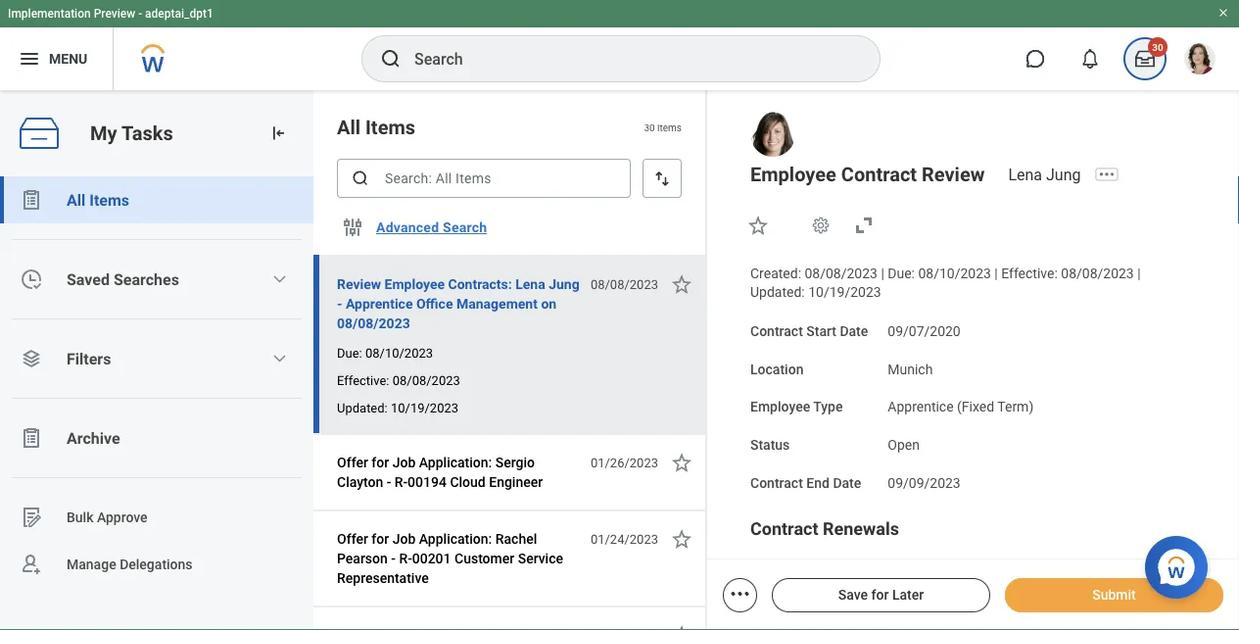 Task type: describe. For each thing, give the bounding box(es) containing it.
30 button
[[1124, 37, 1168, 80]]

sort image
[[653, 169, 672, 188]]

my tasks element containing my tasks
[[0, 90, 314, 630]]

2 | from the left
[[995, 266, 999, 282]]

Search Workday  search field
[[415, 37, 840, 80]]

review employee contracts: lena jung - apprentice office management on 08/08/2023
[[337, 276, 580, 331]]

location
[[751, 361, 804, 377]]

bulk approve
[[67, 509, 148, 525]]

contract renewals button
[[751, 518, 900, 539]]

item list element
[[314, 90, 708, 630]]

star image up created:
[[747, 214, 770, 237]]

date for contract end date
[[834, 475, 862, 491]]

manage delegations link
[[0, 541, 314, 588]]

Search: All Items text field
[[337, 159, 631, 198]]

contract renewals
[[751, 518, 900, 539]]

preview
[[94, 7, 135, 21]]

apprentice inside review employee contracts: lena jung - apprentice office management on 08/08/2023
[[346, 296, 413, 312]]

search image inside menu banner
[[379, 47, 403, 71]]

contracts:
[[448, 276, 512, 292]]

contract renewals group
[[751, 517, 1201, 630]]

lena jung
[[1009, 165, 1082, 184]]

3 | from the left
[[1138, 266, 1141, 282]]

2 vertical spatial for
[[872, 587, 889, 603]]

office
[[417, 296, 453, 312]]

employee inside review employee contracts: lena jung - apprentice office management on 08/08/2023
[[385, 276, 445, 292]]

30 items
[[644, 121, 682, 133]]

01/24/2023
[[591, 532, 659, 546]]

(fixed
[[958, 399, 995, 415]]

contract end date element
[[888, 463, 961, 492]]

bulk approve link
[[0, 494, 314, 541]]

lena inside review employee contracts: lena jung - apprentice office management on 08/08/2023
[[516, 276, 546, 292]]

start
[[807, 323, 837, 339]]

renewals
[[823, 518, 900, 539]]

00201
[[412, 550, 451, 567]]

due: inside created: 08/08/2023 | due: 08/10/2023 | effective: 08/08/2023 | updated: 10/19/2023
[[888, 266, 915, 282]]

save
[[839, 587, 868, 603]]

type
[[814, 399, 843, 415]]

customer
[[455, 550, 515, 567]]

on
[[541, 296, 557, 312]]

menu
[[49, 51, 87, 67]]

application: for cloud
[[419, 454, 492, 470]]

chevron down image for filters
[[272, 351, 287, 367]]

09/09/2023
[[888, 475, 961, 491]]

advanced search button
[[369, 208, 495, 247]]

filters button
[[0, 335, 314, 382]]

offer for job application: rachel pearson - r-00201 customer service representative button
[[337, 527, 580, 590]]

00194
[[408, 474, 447, 490]]

offer for job application: sergio clayton - r-00194 cloud engineer
[[337, 454, 543, 490]]

justify image
[[18, 47, 41, 71]]

searches
[[114, 270, 179, 289]]

employee contract review
[[751, 163, 985, 186]]

application: for customer
[[419, 531, 492, 547]]

offer for job application: sergio clayton - r-00194 cloud engineer button
[[337, 451, 580, 494]]

pearson
[[337, 550, 388, 567]]

review employee contracts: lena jung - apprentice office management on 08/08/2023 button
[[337, 272, 580, 335]]

01/26/2023
[[591, 455, 659, 470]]

user plus image
[[20, 553, 43, 576]]

chevron down image for saved searches
[[272, 271, 287, 287]]

contract for contract start date
[[751, 323, 804, 339]]

all items button
[[0, 176, 314, 223]]

implementation preview -   adeptai_dpt1
[[8, 7, 214, 21]]

for for pearson
[[372, 531, 389, 547]]

menu button
[[0, 27, 113, 90]]

r- for 00194
[[395, 474, 408, 490]]

open element
[[888, 433, 920, 453]]

manage delegations
[[67, 556, 193, 573]]

implementation
[[8, 7, 91, 21]]

munich element
[[888, 357, 933, 377]]

star image for 01/24/2023
[[670, 527, 694, 551]]

saved searches button
[[0, 256, 314, 303]]

search image inside "item list" 'element'
[[351, 169, 370, 188]]

effective: inside created: 08/08/2023 | due: 08/10/2023 | effective: 08/08/2023 | updated: 10/19/2023
[[1002, 266, 1058, 282]]

service
[[518, 550, 564, 567]]

contract for contract renewals
[[751, 518, 819, 539]]

- inside the offer for job application: sergio clayton - r-00194 cloud engineer
[[387, 474, 391, 490]]

saved searches
[[67, 270, 179, 289]]

effective: 08/08/2023
[[337, 373, 460, 388]]

bulk
[[67, 509, 94, 525]]

jung inside review employee contracts: lena jung - apprentice office management on 08/08/2023
[[549, 276, 580, 292]]

sergio
[[496, 454, 535, 470]]

updated: 10/19/2023
[[337, 400, 459, 415]]

gear image
[[812, 216, 831, 235]]

10/19/2023 inside created: 08/08/2023 | due: 08/10/2023 | effective: 08/08/2023 | updated: 10/19/2023
[[809, 284, 882, 300]]

star image for due: 08/10/2023
[[670, 272, 694, 296]]

rename image
[[20, 506, 43, 529]]



Task type: vqa. For each thing, say whether or not it's contained in the screenshot.
GMS corresponding to 110
no



Task type: locate. For each thing, give the bounding box(es) containing it.
0
[[899, 568, 906, 584]]

0 horizontal spatial apprentice
[[346, 296, 413, 312]]

lena jung element
[[1009, 165, 1093, 184]]

my
[[90, 122, 117, 145]]

delegations
[[120, 556, 193, 573]]

2 job from the top
[[393, 531, 416, 547]]

1 chevron down image from the top
[[272, 271, 287, 287]]

chevron down image
[[272, 271, 287, 287], [272, 351, 287, 367]]

apprentice down munich
[[888, 399, 954, 415]]

munich
[[888, 361, 933, 377]]

0 horizontal spatial all
[[67, 191, 86, 209]]

management
[[457, 296, 538, 312]]

star image right 01/24/2023
[[670, 527, 694, 551]]

due: up contract start date element
[[888, 266, 915, 282]]

end
[[807, 475, 830, 491]]

menu banner
[[0, 0, 1240, 90]]

1 horizontal spatial updated:
[[751, 284, 805, 300]]

2 vertical spatial employee
[[751, 399, 811, 415]]

0 vertical spatial job
[[393, 454, 416, 470]]

1 vertical spatial employee
[[385, 276, 445, 292]]

1 vertical spatial 10/19/2023
[[391, 400, 459, 415]]

10/19/2023 up start
[[809, 284, 882, 300]]

due:
[[888, 266, 915, 282], [337, 345, 362, 360]]

star image for 01/26/2023
[[670, 451, 694, 474]]

1 vertical spatial for
[[372, 531, 389, 547]]

2 application: from the top
[[419, 531, 492, 547]]

0 vertical spatial review
[[922, 163, 985, 186]]

1 horizontal spatial 08/10/2023
[[919, 266, 992, 282]]

contract inside contract renewals group
[[751, 518, 819, 539]]

review down configure icon
[[337, 276, 381, 292]]

30 left items
[[644, 121, 655, 133]]

1 application: from the top
[[419, 454, 492, 470]]

2 chevron down image from the top
[[272, 351, 287, 367]]

0 vertical spatial updated:
[[751, 284, 805, 300]]

08/10/2023 up effective: 08/08/2023
[[366, 345, 433, 360]]

0 horizontal spatial 10/19/2023
[[391, 400, 459, 415]]

effective: inside "item list" 'element'
[[337, 373, 390, 388]]

representative
[[337, 570, 429, 586]]

tasks
[[121, 122, 173, 145]]

0 horizontal spatial |
[[882, 266, 885, 282]]

1 horizontal spatial effective:
[[1002, 266, 1058, 282]]

r- right the clayton
[[395, 474, 408, 490]]

09/07/2020
[[888, 323, 961, 339]]

all inside button
[[67, 191, 86, 209]]

clayton
[[337, 474, 383, 490]]

0 horizontal spatial my tasks element
[[0, 90, 314, 630]]

open
[[888, 437, 920, 453]]

1 vertical spatial all
[[67, 191, 86, 209]]

1 vertical spatial date
[[834, 475, 862, 491]]

search
[[443, 219, 487, 235]]

0 vertical spatial application:
[[419, 454, 492, 470]]

08/10/2023
[[919, 266, 992, 282], [366, 345, 433, 360]]

application: up cloud at the left bottom
[[419, 454, 492, 470]]

contract end date
[[751, 475, 862, 491]]

1 vertical spatial jung
[[549, 276, 580, 292]]

date right end
[[834, 475, 862, 491]]

my tasks element inside menu banner
[[1118, 37, 1173, 80]]

apprentice (fixed term) element
[[888, 395, 1034, 415]]

my tasks element containing 30
[[1118, 37, 1173, 80]]

0 vertical spatial offer
[[337, 454, 368, 470]]

1 vertical spatial items
[[89, 191, 129, 209]]

1 vertical spatial search image
[[351, 169, 370, 188]]

r- inside offer for job application: rachel pearson - r-00201 customer service representative
[[399, 550, 412, 567]]

job for 00194
[[393, 454, 416, 470]]

contract down contract end date
[[751, 518, 819, 539]]

job up 00201
[[393, 531, 416, 547]]

due: inside "item list" 'element'
[[337, 345, 362, 360]]

0 horizontal spatial updated:
[[337, 400, 388, 415]]

1 horizontal spatial 30
[[1153, 41, 1164, 53]]

0 vertical spatial r-
[[395, 474, 408, 490]]

due: up effective: 08/08/2023
[[337, 345, 362, 360]]

save for later button
[[772, 578, 991, 613]]

date for contract start date
[[840, 323, 869, 339]]

- right preview
[[138, 7, 142, 21]]

employee down location
[[751, 399, 811, 415]]

08/10/2023 inside created: 08/08/2023 | due: 08/10/2023 | effective: 08/08/2023 | updated: 10/19/2023
[[919, 266, 992, 282]]

rachel
[[496, 531, 537, 547]]

review
[[922, 163, 985, 186], [337, 276, 381, 292]]

later
[[893, 587, 924, 603]]

for
[[372, 454, 389, 470], [372, 531, 389, 547], [872, 587, 889, 603]]

job inside offer for job application: rachel pearson - r-00201 customer service representative
[[393, 531, 416, 547]]

0 vertical spatial due:
[[888, 266, 915, 282]]

my tasks
[[90, 122, 173, 145]]

items
[[366, 116, 416, 139], [89, 191, 129, 209]]

date right start
[[840, 323, 869, 339]]

1 vertical spatial all items
[[67, 191, 129, 209]]

lena
[[1009, 165, 1043, 184], [516, 276, 546, 292]]

employee for employee contract review
[[751, 163, 837, 186]]

chevron down image inside filters dropdown button
[[272, 351, 287, 367]]

apprentice
[[346, 296, 413, 312], [888, 399, 954, 415]]

filters
[[67, 349, 111, 368]]

updated: down effective: 08/08/2023
[[337, 400, 388, 415]]

2 horizontal spatial |
[[1138, 266, 1141, 282]]

application: inside the offer for job application: sergio clayton - r-00194 cloud engineer
[[419, 454, 492, 470]]

all inside "item list" 'element'
[[337, 116, 361, 139]]

1 vertical spatial chevron down image
[[272, 351, 287, 367]]

- up the due: 08/10/2023
[[337, 296, 342, 312]]

10/19/2023
[[809, 284, 882, 300], [391, 400, 459, 415]]

due: 08/10/2023
[[337, 345, 433, 360]]

term)
[[998, 399, 1034, 415]]

0 vertical spatial 08/10/2023
[[919, 266, 992, 282]]

r- for 00201
[[399, 550, 412, 567]]

approve
[[97, 509, 148, 525]]

items inside "item list" 'element'
[[366, 116, 416, 139]]

updated:
[[751, 284, 805, 300], [337, 400, 388, 415]]

08/10/2023 inside "item list" 'element'
[[366, 345, 433, 360]]

offer up the clayton
[[337, 454, 368, 470]]

- right the clayton
[[387, 474, 391, 490]]

offer
[[337, 454, 368, 470], [337, 531, 368, 547]]

1 vertical spatial 08/10/2023
[[366, 345, 433, 360]]

employee type
[[751, 399, 843, 415]]

save for later
[[839, 587, 924, 603]]

for for clayton
[[372, 454, 389, 470]]

status
[[751, 437, 790, 453]]

0 vertical spatial effective:
[[1002, 266, 1058, 282]]

1 vertical spatial offer
[[337, 531, 368, 547]]

all right clipboard image
[[67, 191, 86, 209]]

- inside menu banner
[[138, 7, 142, 21]]

application: inside offer for job application: rachel pearson - r-00201 customer service representative
[[419, 531, 492, 547]]

clipboard image
[[20, 426, 43, 450]]

fullscreen image
[[853, 214, 876, 237]]

0 vertical spatial chevron down image
[[272, 271, 287, 287]]

30
[[1153, 41, 1164, 53], [644, 121, 655, 133]]

search image
[[379, 47, 403, 71], [351, 169, 370, 188]]

all items
[[337, 116, 416, 139], [67, 191, 129, 209]]

0 horizontal spatial all items
[[67, 191, 129, 209]]

date
[[840, 323, 869, 339], [834, 475, 862, 491]]

0 vertical spatial items
[[366, 116, 416, 139]]

job up 00194
[[393, 454, 416, 470]]

saved
[[67, 270, 110, 289]]

0 horizontal spatial 30
[[644, 121, 655, 133]]

1 vertical spatial apprentice
[[888, 399, 954, 415]]

star image
[[747, 214, 770, 237], [670, 272, 694, 296], [670, 451, 694, 474], [670, 527, 694, 551]]

perspective image
[[20, 347, 43, 370]]

apprentice up the due: 08/10/2023
[[346, 296, 413, 312]]

08/08/2023
[[805, 266, 878, 282], [1062, 266, 1135, 282], [591, 277, 659, 292], [337, 315, 410, 331], [393, 373, 460, 388]]

contract up fullscreen icon on the right top of the page
[[842, 163, 917, 186]]

employee down employee's photo (lena jung) on the top right of page
[[751, 163, 837, 186]]

30 inside "item list" 'element'
[[644, 121, 655, 133]]

clipboard image
[[20, 188, 43, 212]]

chevron down image inside saved searches dropdown button
[[272, 271, 287, 287]]

contract for contract end date
[[751, 475, 804, 491]]

0 horizontal spatial 08/10/2023
[[366, 345, 433, 360]]

1 horizontal spatial items
[[366, 116, 416, 139]]

08/08/2023 inside review employee contracts: lena jung - apprentice office management on 08/08/2023
[[337, 315, 410, 331]]

2 offer from the top
[[337, 531, 368, 547]]

created: 08/08/2023 | due: 08/10/2023 | effective: 08/08/2023 | updated: 10/19/2023
[[751, 266, 1145, 300]]

all items inside button
[[67, 191, 129, 209]]

- inside review employee contracts: lena jung - apprentice office management on 08/08/2023
[[337, 296, 342, 312]]

review inside review employee contracts: lena jung - apprentice office management on 08/08/2023
[[337, 276, 381, 292]]

my tasks element
[[1118, 37, 1173, 80], [0, 90, 314, 630]]

items
[[658, 121, 682, 133]]

1 vertical spatial application:
[[419, 531, 492, 547]]

list
[[0, 176, 314, 588]]

1 horizontal spatial search image
[[379, 47, 403, 71]]

0 vertical spatial my tasks element
[[1118, 37, 1173, 80]]

star image
[[670, 623, 694, 630]]

profile logan mcneil image
[[1185, 43, 1216, 78]]

0 horizontal spatial search image
[[351, 169, 370, 188]]

1 vertical spatial review
[[337, 276, 381, 292]]

offer up pearson
[[337, 531, 368, 547]]

items inside button
[[89, 191, 129, 209]]

- up representative
[[391, 550, 396, 567]]

related actions image
[[729, 582, 752, 606]]

updated: down created:
[[751, 284, 805, 300]]

1 vertical spatial effective:
[[337, 373, 390, 388]]

0 horizontal spatial effective:
[[337, 373, 390, 388]]

1 horizontal spatial lena
[[1009, 165, 1043, 184]]

archive button
[[0, 415, 314, 462]]

0 horizontal spatial lena
[[516, 276, 546, 292]]

1 horizontal spatial |
[[995, 266, 999, 282]]

1 horizontal spatial 10/19/2023
[[809, 284, 882, 300]]

apprentice (fixed term)
[[888, 399, 1034, 415]]

0 vertical spatial search image
[[379, 47, 403, 71]]

1 horizontal spatial all items
[[337, 116, 416, 139]]

1 vertical spatial 30
[[644, 121, 655, 133]]

engineer
[[489, 474, 543, 490]]

all right "transformation import" image
[[337, 116, 361, 139]]

for right save
[[872, 587, 889, 603]]

for up pearson
[[372, 531, 389, 547]]

employee for employee type
[[751, 399, 811, 415]]

1 vertical spatial updated:
[[337, 400, 388, 415]]

review left lena jung
[[922, 163, 985, 186]]

manage
[[67, 556, 116, 573]]

0 vertical spatial jung
[[1047, 165, 1082, 184]]

inbox large image
[[1136, 49, 1156, 69]]

star image right 01/26/2023
[[670, 451, 694, 474]]

- inside offer for job application: rachel pearson - r-00201 customer service representative
[[391, 550, 396, 567]]

30 inside button
[[1153, 41, 1164, 53]]

r- inside the offer for job application: sergio clayton - r-00194 cloud engineer
[[395, 474, 408, 490]]

submit
[[1093, 587, 1137, 603]]

configure image
[[341, 216, 365, 239]]

0 horizontal spatial due:
[[337, 345, 362, 360]]

30 for 30
[[1153, 41, 1164, 53]]

contract down status
[[751, 475, 804, 491]]

application:
[[419, 454, 492, 470], [419, 531, 492, 547]]

1 vertical spatial my tasks element
[[0, 90, 314, 630]]

1 job from the top
[[393, 454, 416, 470]]

1 horizontal spatial my tasks element
[[1118, 37, 1173, 80]]

advanced search
[[376, 219, 487, 235]]

submit button
[[1006, 578, 1224, 613]]

offer for offer for job application: rachel pearson - r-00201 customer service representative
[[337, 531, 368, 547]]

offer inside offer for job application: rachel pearson - r-00201 customer service representative
[[337, 531, 368, 547]]

transformation import image
[[269, 123, 288, 143]]

close environment banner image
[[1218, 7, 1230, 19]]

job inside the offer for job application: sergio clayton - r-00194 cloud engineer
[[393, 454, 416, 470]]

advanced
[[376, 219, 439, 235]]

adeptai_dpt1
[[145, 7, 214, 21]]

application: up 00201
[[419, 531, 492, 547]]

job for 00201
[[393, 531, 416, 547]]

1 vertical spatial lena
[[516, 276, 546, 292]]

1 horizontal spatial due:
[[888, 266, 915, 282]]

offer for offer for job application: sergio clayton - r-00194 cloud engineer
[[337, 454, 368, 470]]

30 for 30 items
[[644, 121, 655, 133]]

30 left 'profile logan mcneil' image
[[1153, 41, 1164, 53]]

0 vertical spatial employee
[[751, 163, 837, 186]]

job
[[393, 454, 416, 470], [393, 531, 416, 547]]

0 vertical spatial all items
[[337, 116, 416, 139]]

cloud
[[450, 474, 486, 490]]

1 | from the left
[[882, 266, 885, 282]]

effective:
[[1002, 266, 1058, 282], [337, 373, 390, 388]]

offer inside the offer for job application: sergio clayton - r-00194 cloud engineer
[[337, 454, 368, 470]]

1 vertical spatial due:
[[337, 345, 362, 360]]

list containing all items
[[0, 176, 314, 588]]

all
[[337, 116, 361, 139], [67, 191, 86, 209]]

10/19/2023 down effective: 08/08/2023
[[391, 400, 459, 415]]

0 vertical spatial for
[[372, 454, 389, 470]]

offer for job application: rachel pearson - r-00201 customer service representative
[[337, 531, 564, 586]]

0 vertical spatial 30
[[1153, 41, 1164, 53]]

0 vertical spatial lena
[[1009, 165, 1043, 184]]

1 offer from the top
[[337, 454, 368, 470]]

notifications large image
[[1081, 49, 1101, 69]]

all items inside "item list" 'element'
[[337, 116, 416, 139]]

employee up "office"
[[385, 276, 445, 292]]

1 vertical spatial job
[[393, 531, 416, 547]]

10/19/2023 inside "item list" 'element'
[[391, 400, 459, 415]]

1 vertical spatial r-
[[399, 550, 412, 567]]

1 horizontal spatial jung
[[1047, 165, 1082, 184]]

contract up location
[[751, 323, 804, 339]]

contract start date
[[751, 323, 869, 339]]

clock check image
[[20, 268, 43, 291]]

created:
[[751, 266, 802, 282]]

for up the clayton
[[372, 454, 389, 470]]

r- up representative
[[399, 550, 412, 567]]

contract start date element
[[888, 311, 961, 340]]

updated: inside "item list" 'element'
[[337, 400, 388, 415]]

archive
[[67, 429, 120, 447]]

0 horizontal spatial items
[[89, 191, 129, 209]]

1 horizontal spatial apprentice
[[888, 399, 954, 415]]

for inside offer for job application: rachel pearson - r-00201 customer service representative
[[372, 531, 389, 547]]

jung
[[1047, 165, 1082, 184], [549, 276, 580, 292]]

employee's photo (lena jung) image
[[751, 112, 796, 157]]

star image left created:
[[670, 272, 694, 296]]

-
[[138, 7, 142, 21], [337, 296, 342, 312], [387, 474, 391, 490], [391, 550, 396, 567]]

1 horizontal spatial all
[[337, 116, 361, 139]]

0 horizontal spatial review
[[337, 276, 381, 292]]

0 horizontal spatial jung
[[549, 276, 580, 292]]

0 vertical spatial all
[[337, 116, 361, 139]]

08/10/2023 up contract start date element
[[919, 266, 992, 282]]

1 horizontal spatial review
[[922, 163, 985, 186]]

0 vertical spatial 10/19/2023
[[809, 284, 882, 300]]

for inside the offer for job application: sergio clayton - r-00194 cloud engineer
[[372, 454, 389, 470]]

updated: inside created: 08/08/2023 | due: 08/10/2023 | effective: 08/08/2023 | updated: 10/19/2023
[[751, 284, 805, 300]]

0 vertical spatial date
[[840, 323, 869, 339]]

0 vertical spatial apprentice
[[346, 296, 413, 312]]



